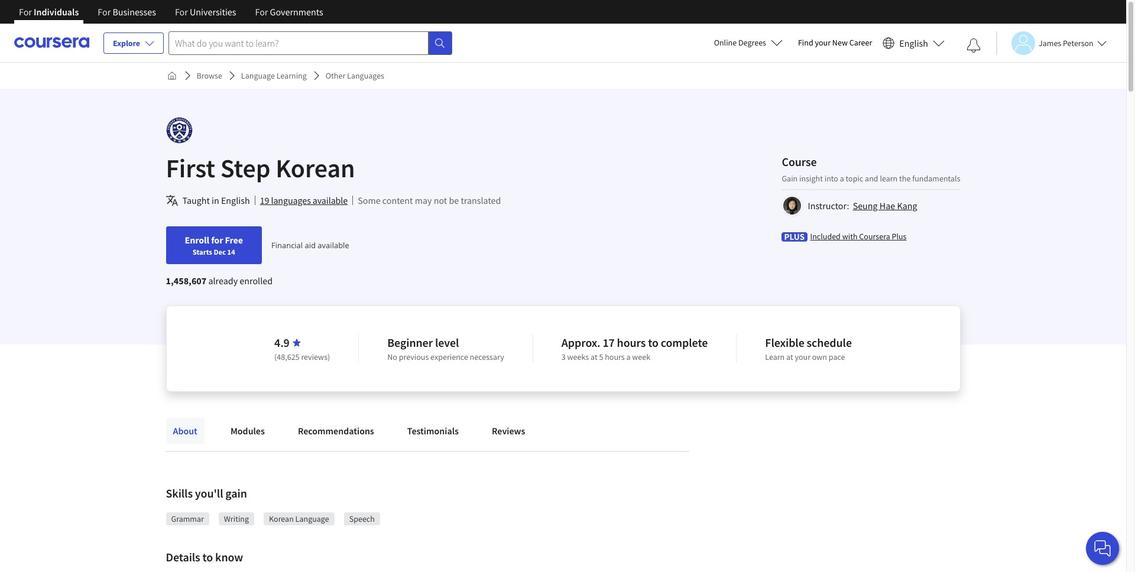 Task type: describe. For each thing, give the bounding box(es) containing it.
available for financial aid available
[[318, 240, 349, 251]]

for
[[211, 234, 223, 246]]

coursera
[[860, 231, 891, 242]]

language learning
[[241, 70, 307, 81]]

korean language
[[269, 514, 329, 525]]

first step korean
[[166, 152, 355, 185]]

online degrees button
[[705, 30, 792, 56]]

browse link
[[192, 65, 227, 86]]

17
[[603, 335, 615, 350]]

languages
[[271, 195, 311, 206]]

the
[[900, 173, 911, 184]]

online
[[714, 37, 737, 48]]

1,458,607 already enrolled
[[166, 275, 273, 287]]

a inside 'course gain insight into a topic and learn the fundamentals'
[[840, 173, 844, 184]]

topic
[[846, 173, 864, 184]]

plus
[[892, 231, 907, 242]]

taught
[[182, 195, 210, 206]]

experience
[[431, 352, 468, 363]]

to inside approx. 17 hours to complete 3 weeks at 5 hours a week
[[648, 335, 659, 350]]

online degrees
[[714, 37, 766, 48]]

with
[[843, 231, 858, 242]]

browse
[[197, 70, 222, 81]]

necessary
[[470, 352, 504, 363]]

19 languages available button
[[260, 193, 348, 208]]

find your new career
[[798, 37, 873, 48]]

for businesses
[[98, 6, 156, 18]]

instructor: seung hae kang
[[808, 200, 918, 211]]

gain
[[782, 173, 798, 184]]

peterson
[[1063, 38, 1094, 48]]

for for businesses
[[98, 6, 111, 18]]

insight
[[800, 173, 823, 184]]

aid
[[305, 240, 316, 251]]

(48,625 reviews)
[[274, 352, 330, 363]]

your inside flexible schedule learn at your own pace
[[795, 352, 811, 363]]

james peterson
[[1039, 38, 1094, 48]]

career
[[850, 37, 873, 48]]

details to know
[[166, 550, 243, 565]]

for for universities
[[175, 6, 188, 18]]

instructor:
[[808, 200, 850, 211]]

coursera image
[[14, 33, 89, 52]]

learn
[[880, 173, 898, 184]]

individuals
[[34, 6, 79, 18]]

about
[[173, 425, 197, 437]]

week
[[632, 352, 651, 363]]

yonsei university image
[[166, 117, 193, 144]]

some content may not be translated
[[358, 195, 501, 206]]

home image
[[167, 71, 177, 80]]

(48,625
[[274, 352, 300, 363]]

starts
[[193, 247, 212, 257]]

1 vertical spatial hours
[[605, 352, 625, 363]]

available for 19 languages available
[[313, 195, 348, 206]]

seung hae kang link
[[853, 200, 918, 211]]

financial
[[271, 240, 303, 251]]

course gain insight into a topic and learn the fundamentals
[[782, 154, 961, 184]]

recommendations link
[[291, 418, 381, 444]]

schedule
[[807, 335, 852, 350]]

for for governments
[[255, 6, 268, 18]]

taught in english
[[182, 195, 250, 206]]

find your new career link
[[792, 35, 878, 50]]

for individuals
[[19, 6, 79, 18]]

already
[[208, 275, 238, 287]]

pace
[[829, 352, 845, 363]]

gain
[[226, 486, 247, 501]]

at inside approx. 17 hours to complete 3 weeks at 5 hours a week
[[591, 352, 598, 363]]

weeks
[[568, 352, 589, 363]]

other languages
[[326, 70, 384, 81]]

james peterson button
[[997, 31, 1107, 55]]

your inside find your new career link
[[815, 37, 831, 48]]

approx.
[[562, 335, 601, 350]]

1,458,607
[[166, 275, 207, 287]]

be
[[449, 195, 459, 206]]

explore button
[[104, 33, 164, 54]]

writing
[[224, 514, 249, 525]]



Task type: locate. For each thing, give the bounding box(es) containing it.
at left '5'
[[591, 352, 598, 363]]

0 vertical spatial english
[[900, 37, 929, 49]]

included
[[811, 231, 841, 242]]

course
[[782, 154, 817, 169]]

1 horizontal spatial a
[[840, 173, 844, 184]]

a left the week
[[627, 352, 631, 363]]

some
[[358, 195, 381, 206]]

approx. 17 hours to complete 3 weeks at 5 hours a week
[[562, 335, 708, 363]]

find
[[798, 37, 814, 48]]

1 horizontal spatial language
[[295, 514, 329, 525]]

about link
[[166, 418, 205, 444]]

for left 'universities'
[[175, 6, 188, 18]]

korean right writing
[[269, 514, 294, 525]]

to
[[648, 335, 659, 350], [203, 550, 213, 565]]

seung
[[853, 200, 878, 211]]

What do you want to learn? text field
[[169, 31, 429, 55]]

to left know
[[203, 550, 213, 565]]

language left learning
[[241, 70, 275, 81]]

translated
[[461, 195, 501, 206]]

1 horizontal spatial english
[[900, 37, 929, 49]]

businesses
[[113, 6, 156, 18]]

0 vertical spatial your
[[815, 37, 831, 48]]

0 vertical spatial korean
[[276, 152, 355, 185]]

language left 'speech'
[[295, 514, 329, 525]]

coursera plus image
[[782, 232, 808, 242]]

reviews)
[[301, 352, 330, 363]]

at right learn
[[787, 352, 794, 363]]

available right aid
[[318, 240, 349, 251]]

1 vertical spatial your
[[795, 352, 811, 363]]

for left businesses
[[98, 6, 111, 18]]

4.9
[[274, 335, 290, 350]]

banner navigation
[[9, 0, 333, 33]]

0 vertical spatial to
[[648, 335, 659, 350]]

4 for from the left
[[255, 6, 268, 18]]

0 horizontal spatial english
[[221, 195, 250, 206]]

not
[[434, 195, 447, 206]]

for universities
[[175, 6, 236, 18]]

financial aid available
[[271, 240, 349, 251]]

for
[[19, 6, 32, 18], [98, 6, 111, 18], [175, 6, 188, 18], [255, 6, 268, 18]]

previous
[[399, 352, 429, 363]]

1 vertical spatial a
[[627, 352, 631, 363]]

2 at from the left
[[787, 352, 794, 363]]

english button
[[878, 24, 950, 62]]

1 at from the left
[[591, 352, 598, 363]]

other languages link
[[321, 65, 389, 86]]

hours up the week
[[617, 335, 646, 350]]

None search field
[[169, 31, 452, 55]]

enroll for free starts dec 14
[[185, 234, 243, 257]]

1 vertical spatial language
[[295, 514, 329, 525]]

skills you'll gain
[[166, 486, 247, 501]]

0 horizontal spatial to
[[203, 550, 213, 565]]

skills
[[166, 486, 193, 501]]

19
[[260, 195, 269, 206]]

english right career
[[900, 37, 929, 49]]

to up the week
[[648, 335, 659, 350]]

for left individuals on the top left of the page
[[19, 6, 32, 18]]

3
[[562, 352, 566, 363]]

english inside 'button'
[[900, 37, 929, 49]]

1 vertical spatial english
[[221, 195, 250, 206]]

chat with us image
[[1094, 539, 1112, 558]]

learning
[[277, 70, 307, 81]]

new
[[833, 37, 848, 48]]

financial aid available button
[[271, 240, 349, 251]]

english right in
[[221, 195, 250, 206]]

0 horizontal spatial your
[[795, 352, 811, 363]]

beginner level no previous experience necessary
[[388, 335, 504, 363]]

enroll
[[185, 234, 209, 246]]

0 vertical spatial hours
[[617, 335, 646, 350]]

a right "into"
[[840, 173, 844, 184]]

testimonials link
[[400, 418, 466, 444]]

know
[[215, 550, 243, 565]]

kang
[[897, 200, 918, 211]]

step
[[220, 152, 271, 185]]

seung hae kang image
[[784, 197, 802, 214]]

included with coursera plus
[[811, 231, 907, 242]]

recommendations
[[298, 425, 374, 437]]

reviews
[[492, 425, 525, 437]]

3 for from the left
[[175, 6, 188, 18]]

governments
[[270, 6, 323, 18]]

14
[[227, 247, 235, 257]]

2 for from the left
[[98, 6, 111, 18]]

your left own
[[795, 352, 811, 363]]

your right "find"
[[815, 37, 831, 48]]

included with coursera plus link
[[811, 230, 907, 242]]

flexible
[[765, 335, 805, 350]]

no
[[388, 352, 397, 363]]

hae
[[880, 200, 896, 211]]

language
[[241, 70, 275, 81], [295, 514, 329, 525]]

1 vertical spatial korean
[[269, 514, 294, 525]]

hours right '5'
[[605, 352, 625, 363]]

korean
[[276, 152, 355, 185], [269, 514, 294, 525]]

enrolled
[[240, 275, 273, 287]]

available left some
[[313, 195, 348, 206]]

1 vertical spatial available
[[318, 240, 349, 251]]

1 horizontal spatial to
[[648, 335, 659, 350]]

1 for from the left
[[19, 6, 32, 18]]

may
[[415, 195, 432, 206]]

fundamentals
[[913, 173, 961, 184]]

at inside flexible schedule learn at your own pace
[[787, 352, 794, 363]]

a inside approx. 17 hours to complete 3 weeks at 5 hours a week
[[627, 352, 631, 363]]

other
[[326, 70, 346, 81]]

language learning link
[[236, 65, 312, 86]]

for for individuals
[[19, 6, 32, 18]]

in
[[212, 195, 219, 206]]

and
[[865, 173, 879, 184]]

modules
[[231, 425, 265, 437]]

level
[[435, 335, 459, 350]]

into
[[825, 173, 839, 184]]

available
[[313, 195, 348, 206], [318, 240, 349, 251]]

for governments
[[255, 6, 323, 18]]

1 vertical spatial to
[[203, 550, 213, 565]]

0 vertical spatial a
[[840, 173, 844, 184]]

show notifications image
[[967, 38, 981, 53]]

dec
[[214, 247, 226, 257]]

languages
[[347, 70, 384, 81]]

0 horizontal spatial at
[[591, 352, 598, 363]]

korean up 19 languages available
[[276, 152, 355, 185]]

available inside button
[[313, 195, 348, 206]]

degrees
[[739, 37, 766, 48]]

first
[[166, 152, 215, 185]]

free
[[225, 234, 243, 246]]

for left governments
[[255, 6, 268, 18]]

5
[[599, 352, 603, 363]]

modules link
[[224, 418, 272, 444]]

0 horizontal spatial a
[[627, 352, 631, 363]]

1 horizontal spatial your
[[815, 37, 831, 48]]

you'll
[[195, 486, 223, 501]]

reviews link
[[485, 418, 533, 444]]

grammar
[[171, 514, 204, 525]]

content
[[383, 195, 413, 206]]

beginner
[[388, 335, 433, 350]]

0 horizontal spatial language
[[241, 70, 275, 81]]

hours
[[617, 335, 646, 350], [605, 352, 625, 363]]

0 vertical spatial available
[[313, 195, 348, 206]]

0 vertical spatial language
[[241, 70, 275, 81]]

1 horizontal spatial at
[[787, 352, 794, 363]]

universities
[[190, 6, 236, 18]]



Task type: vqa. For each thing, say whether or not it's contained in the screenshot.
insight
yes



